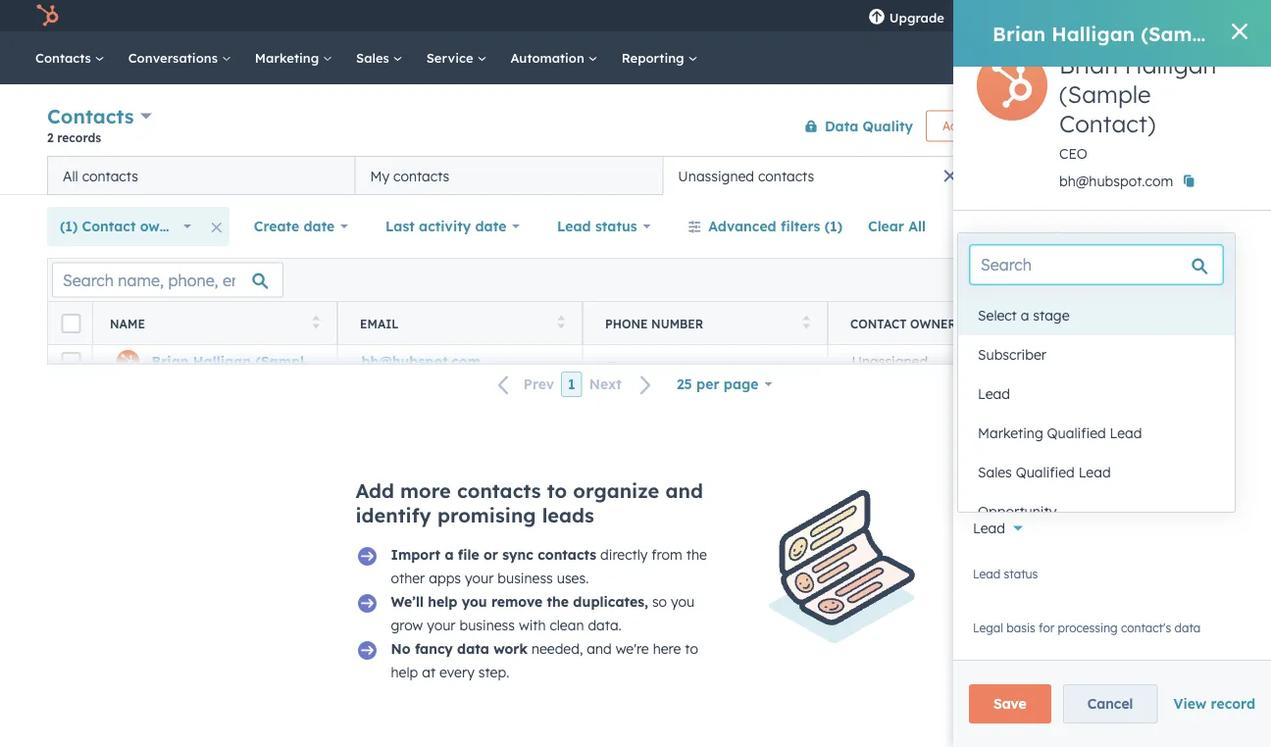 Task type: vqa. For each thing, say whether or not it's contained in the screenshot.
group
no



Task type: describe. For each thing, give the bounding box(es) containing it.
opportunity button
[[959, 493, 1236, 532]]

we'll help you remove the duplicates,
[[391, 594, 649, 611]]

Phone number text field
[[973, 340, 1252, 379]]

date inside create date popup button
[[304, 218, 335, 235]]

view record link
[[1174, 696, 1256, 713]]

marketing for marketing qualified lead
[[978, 425, 1044, 442]]

here
[[653, 641, 681, 658]]

add for add view (3/5)
[[1014, 167, 1041, 184]]

import for import
[[1041, 119, 1080, 133]]

my contacts button
[[355, 156, 663, 195]]

1 horizontal spatial contact owner
[[973, 390, 1055, 405]]

to inside add more contacts to organize and identify promising leads
[[547, 479, 567, 503]]

1 press to sort. element from the left
[[313, 316, 320, 332]]

advanced filters (1) button
[[676, 207, 856, 246]]

automation
[[511, 50, 589, 66]]

directly from the other apps your business uses.
[[391, 547, 707, 587]]

0 vertical spatial contacts
[[35, 50, 95, 66]]

legal
[[973, 621, 1004, 635]]

funky town image
[[1162, 7, 1179, 25]]

edit
[[1136, 273, 1158, 288]]

25
[[677, 376, 693, 393]]

clean
[[550, 617, 584, 634]]

-- button
[[583, 342, 828, 382]]

and inside add more contacts to organize and identify promising leads
[[666, 479, 704, 503]]

(sample for brian halligan (sample cont
[[1142, 21, 1223, 46]]

file
[[458, 547, 480, 564]]

sales for sales
[[356, 50, 393, 66]]

pagination navigation
[[486, 372, 664, 398]]

views
[[1174, 167, 1212, 184]]

1 vertical spatial bh@hubspot.com
[[973, 289, 1087, 306]]

funky town button
[[973, 401, 1252, 434]]

phone for phone number
[[605, 316, 648, 331]]

town
[[1016, 412, 1049, 429]]

(sample for brian halligan (sample contact) ceo
[[1060, 79, 1152, 109]]

about this contact button
[[954, 211, 1252, 264]]

records
[[57, 130, 101, 145]]

grow
[[391, 617, 423, 634]]

help image
[[1055, 9, 1073, 26]]

all contacts button
[[47, 156, 355, 195]]

close image
[[1233, 24, 1248, 39]]

qualified for sales
[[1016, 464, 1075, 481]]

view
[[1174, 696, 1207, 713]]

lead status
[[1096, 316, 1176, 331]]

next
[[589, 376, 622, 393]]

unassigned button
[[828, 342, 1074, 382]]

lead up subscriber button
[[1096, 316, 1128, 331]]

2
[[47, 130, 54, 145]]

quality
[[863, 117, 914, 134]]

create date button
[[241, 207, 361, 246]]

work
[[494, 641, 528, 658]]

lifecycle
[[973, 498, 1022, 513]]

cancel
[[1088, 696, 1134, 713]]

unassigned for unassigned contacts
[[678, 167, 755, 184]]

basis
[[1007, 621, 1036, 635]]

cancel button
[[1064, 685, 1158, 724]]

cont
[[1229, 21, 1272, 46]]

all views
[[1152, 167, 1212, 184]]

so you grow your business with clean data.
[[391, 594, 695, 634]]

more
[[400, 479, 451, 503]]

conversations
[[128, 50, 222, 66]]

save view
[[1153, 219, 1208, 234]]

2 - from the left
[[612, 353, 618, 370]]

press to sort. image for phone
[[803, 316, 811, 329]]

marketing qualified lead
[[978, 425, 1143, 442]]

caret image
[[970, 235, 981, 240]]

so
[[652, 594, 667, 611]]

add view (3/5)
[[1014, 167, 1115, 184]]

contact inside about this contact dropdown button
[[1072, 229, 1123, 246]]

upgrade image
[[868, 9, 886, 26]]

view for save
[[1183, 219, 1208, 234]]

sales link
[[344, 31, 415, 84]]

last for last activity date
[[386, 218, 415, 235]]

contacts for all contacts
[[82, 167, 138, 184]]

hubspot image
[[35, 4, 59, 27]]

contact inside the create contact button
[[1166, 119, 1208, 133]]

1 horizontal spatial help
[[428, 594, 458, 611]]

create for create contact
[[1125, 119, 1162, 133]]

(1) contact owner button
[[47, 207, 204, 246]]

funky
[[973, 412, 1012, 429]]

for
[[1039, 621, 1055, 635]]

0 vertical spatial bh@hubspot.com
[[1060, 173, 1174, 190]]

advanced
[[709, 218, 777, 235]]

menu containing funky
[[855, 0, 1248, 31]]

contact) for brian halligan (sample contact) ceo
[[1060, 109, 1156, 138]]

contacts banner
[[47, 101, 1225, 156]]

contacts button
[[47, 102, 152, 131]]

sales qualified lead
[[978, 464, 1111, 481]]

notifications image
[[1121, 9, 1138, 26]]

add more contacts to organize and identify promising leads
[[356, 479, 704, 528]]

lead inside sales qualified lead 'button'
[[1079, 464, 1111, 481]]

1 horizontal spatial contact
[[851, 316, 907, 331]]

data
[[825, 117, 859, 134]]

status inside popup button
[[596, 218, 637, 235]]

your inside so you grow your business with clean data.
[[427, 617, 456, 634]]

bh@hubspot.com button
[[338, 342, 583, 382]]

needed,
[[532, 641, 583, 658]]

1 press to sort. image from the left
[[558, 316, 565, 329]]

lead button
[[973, 509, 1252, 542]]

to inside needed, and we're here to help at every step.
[[685, 641, 699, 658]]

1 vertical spatial status
[[1004, 567, 1039, 581]]

next button
[[583, 372, 664, 398]]

2 vertical spatial contact
[[973, 390, 1018, 405]]

all contacts
[[63, 167, 138, 184]]

a for select
[[1021, 307, 1030, 324]]

brian for brian halligan (sample cont
[[993, 21, 1046, 46]]

opportunity
[[978, 503, 1057, 521]]

0 horizontal spatial contact owner
[[851, 316, 957, 331]]

calling icon button
[[965, 3, 998, 29]]

lead inside lead button
[[978, 386, 1011, 403]]

2 records
[[47, 130, 101, 145]]

needed, and we're here to help at every step.
[[391, 641, 699, 682]]

calling icon image
[[972, 8, 990, 25]]

create contact
[[1125, 119, 1208, 133]]

1 horizontal spatial owner
[[911, 316, 957, 331]]

stage inside button
[[1034, 307, 1070, 324]]

no
[[391, 641, 411, 658]]

sales for sales qualified lead
[[978, 464, 1013, 481]]

contacts inside add more contacts to organize and identify promising leads
[[457, 479, 541, 503]]

import for import a file or sync contacts
[[391, 547, 441, 564]]

prev button
[[486, 372, 561, 398]]

contacts link
[[24, 31, 116, 84]]

press to sort. image
[[313, 316, 320, 329]]

brian halligan (sample contact) ceo
[[1060, 50, 1217, 162]]

step.
[[479, 664, 510, 682]]

lead up legal
[[973, 567, 1001, 581]]

apps
[[429, 570, 461, 587]]

save for save view
[[1153, 219, 1180, 234]]

prev
[[524, 376, 555, 393]]

contacted
[[1001, 444, 1057, 459]]

1 horizontal spatial all
[[909, 218, 926, 235]]

create for create date
[[254, 218, 300, 235]]

no fancy data work
[[391, 641, 528, 658]]

(sample for brian halligan (sample contact)
[[256, 353, 312, 370]]

sync
[[503, 547, 534, 564]]

legal basis for processing contact's data
[[973, 621, 1201, 635]]

1 vertical spatial lead status
[[973, 567, 1039, 581]]

leads
[[542, 503, 594, 528]]



Task type: locate. For each thing, give the bounding box(es) containing it.
1 - from the left
[[607, 353, 612, 370]]

phone for phone number
[[973, 343, 1008, 358]]

contacts up import a file or sync contacts
[[457, 479, 541, 503]]

lead down lifecycle
[[973, 520, 1006, 537]]

import button
[[1024, 110, 1097, 142]]

contact) down press to sort. image
[[316, 353, 376, 370]]

0 horizontal spatial view
[[1045, 167, 1076, 184]]

1 vertical spatial halligan
[[1125, 50, 1217, 79]]

marketing
[[255, 50, 323, 66], [978, 425, 1044, 442]]

contact down all contacts
[[82, 218, 136, 235]]

(sample inside "brian halligan (sample contact) ceo"
[[1060, 79, 1152, 109]]

Search HubSpot search field
[[996, 41, 1236, 75]]

create up all views
[[1125, 119, 1162, 133]]

data.
[[588, 617, 622, 634]]

lead up last contacted text box
[[1110, 425, 1143, 442]]

press to sort. element down filters
[[803, 316, 811, 332]]

Search search field
[[971, 245, 1224, 285]]

with
[[519, 617, 546, 634]]

funky
[[1183, 7, 1217, 24]]

unassigned contacts button
[[663, 156, 971, 195]]

view down views
[[1183, 219, 1208, 234]]

owner up "town"
[[1021, 390, 1055, 405]]

1 vertical spatial unassigned
[[852, 353, 929, 370]]

1 vertical spatial import
[[391, 547, 441, 564]]

press to sort. image up number
[[1049, 316, 1056, 329]]

data up every
[[457, 641, 490, 658]]

edit columns
[[1136, 273, 1207, 288]]

date inside last activity date popup button
[[475, 218, 507, 235]]

1 vertical spatial the
[[547, 594, 569, 611]]

export button
[[1049, 267, 1112, 293]]

1 horizontal spatial and
[[666, 479, 704, 503]]

--
[[607, 353, 618, 370]]

last for last contacted
[[973, 444, 997, 459]]

qualified
[[1048, 425, 1107, 442], [1016, 464, 1075, 481]]

menu item
[[959, 0, 963, 31]]

0 vertical spatial help
[[428, 594, 458, 611]]

press to sort. element for phone number
[[803, 316, 811, 332]]

1 horizontal spatial marketing
[[978, 425, 1044, 442]]

other
[[391, 570, 425, 587]]

phone number
[[973, 343, 1054, 358]]

0 horizontal spatial marketing
[[255, 50, 323, 66]]

marketing link
[[243, 31, 344, 84]]

and down data.
[[587, 641, 612, 658]]

0 vertical spatial status
[[596, 218, 637, 235]]

list box containing select a stage
[[959, 296, 1236, 532]]

contacts inside 'popup button'
[[47, 104, 134, 129]]

2 you from the left
[[671, 594, 695, 611]]

1 horizontal spatial add
[[1014, 167, 1041, 184]]

create inside button
[[1125, 119, 1162, 133]]

phone number
[[605, 316, 704, 331]]

0 vertical spatial create
[[1125, 119, 1162, 133]]

the up clean
[[547, 594, 569, 611]]

(1) right filters
[[825, 218, 843, 235]]

save button
[[970, 685, 1052, 724]]

view down "ceo"
[[1045, 167, 1076, 184]]

marketing inside button
[[978, 425, 1044, 442]]

contact right this
[[1072, 229, 1123, 246]]

press to sort. element for contact owner
[[1049, 316, 1056, 332]]

1 horizontal spatial last
[[973, 444, 997, 459]]

create date
[[254, 218, 335, 235]]

lead status inside popup button
[[557, 218, 637, 235]]

1 horizontal spatial to
[[685, 641, 699, 658]]

sales down last contacted
[[978, 464, 1013, 481]]

1 vertical spatial help
[[391, 664, 418, 682]]

brian right calling icon
[[993, 21, 1046, 46]]

2 horizontal spatial owner
[[1021, 390, 1055, 405]]

your inside directly from the other apps your business uses.
[[465, 570, 494, 587]]

at
[[422, 664, 436, 682]]

qualified inside button
[[1048, 425, 1107, 442]]

0 horizontal spatial contact)
[[316, 353, 376, 370]]

organize
[[573, 479, 660, 503]]

1 horizontal spatial press to sort. image
[[803, 316, 811, 329]]

contact up all views
[[1166, 119, 1208, 133]]

contact up 'funky'
[[973, 390, 1018, 405]]

the right from
[[687, 547, 707, 564]]

2 (1) from the left
[[825, 218, 843, 235]]

processing
[[1058, 621, 1118, 635]]

1 vertical spatial email
[[360, 316, 399, 331]]

4 press to sort. element from the left
[[1049, 316, 1056, 332]]

halligan inside "brian halligan (sample contact) ceo"
[[1125, 50, 1217, 79]]

3 press to sort. image from the left
[[1049, 316, 1056, 329]]

the inside directly from the other apps your business uses.
[[687, 547, 707, 564]]

1 button
[[561, 372, 583, 397]]

contacts up uses.
[[538, 547, 597, 564]]

1 vertical spatial contacts
[[47, 104, 134, 129]]

0 horizontal spatial data
[[457, 641, 490, 658]]

business inside directly from the other apps your business uses.
[[498, 570, 553, 587]]

1 vertical spatial sales
[[978, 464, 1013, 481]]

0 horizontal spatial add
[[356, 479, 394, 503]]

all right clear
[[909, 218, 926, 235]]

0 horizontal spatial import
[[391, 547, 441, 564]]

from
[[652, 547, 683, 564]]

1 vertical spatial and
[[587, 641, 612, 658]]

service
[[427, 50, 477, 66]]

2 vertical spatial bh@hubspot.com
[[362, 353, 481, 370]]

2 vertical spatial owner
[[1021, 390, 1055, 405]]

0 vertical spatial brian
[[993, 21, 1046, 46]]

2 horizontal spatial brian
[[1060, 50, 1119, 79]]

0 vertical spatial lead status
[[557, 218, 637, 235]]

contact up unassigned button
[[851, 316, 907, 331]]

date
[[304, 218, 335, 235], [475, 218, 507, 235]]

all for all contacts
[[63, 167, 78, 184]]

contact) inside "brian halligan (sample contact) ceo"
[[1060, 109, 1156, 138]]

0 vertical spatial qualified
[[1048, 425, 1107, 442]]

ceo
[[1060, 145, 1088, 162]]

-
[[607, 353, 612, 370], [612, 353, 618, 370]]

0 vertical spatial the
[[687, 547, 707, 564]]

2 horizontal spatial all
[[1152, 167, 1169, 184]]

page
[[724, 376, 759, 393]]

1 vertical spatial business
[[460, 617, 515, 634]]

1 (1) from the left
[[60, 218, 78, 235]]

save down the basis
[[994, 696, 1027, 713]]

a inside button
[[1021, 307, 1030, 324]]

brian inside "brian halligan (sample contact) ceo"
[[1060, 50, 1119, 79]]

0 vertical spatial and
[[666, 479, 704, 503]]

sales inside sales link
[[356, 50, 393, 66]]

view record
[[1174, 696, 1256, 713]]

qualified inside 'button'
[[1016, 464, 1075, 481]]

0 vertical spatial unassigned
[[678, 167, 755, 184]]

brian
[[993, 21, 1046, 46], [1060, 50, 1119, 79], [152, 353, 189, 370]]

(1) inside button
[[825, 218, 843, 235]]

(1) inside popup button
[[60, 218, 78, 235]]

brian down settings image at the right of page
[[1060, 50, 1119, 79]]

marketing up last contacted
[[978, 425, 1044, 442]]

promising
[[438, 503, 536, 528]]

contact) up "ceo"
[[1060, 109, 1156, 138]]

import inside button
[[1041, 119, 1080, 133]]

owner inside popup button
[[140, 218, 182, 235]]

3 press to sort. element from the left
[[803, 316, 811, 332]]

1 vertical spatial your
[[427, 617, 456, 634]]

unassigned inside "unassigned contacts" button
[[678, 167, 755, 184]]

email for email
[[360, 316, 399, 331]]

settings image
[[1088, 8, 1105, 26]]

unassigned inside unassigned button
[[852, 353, 929, 370]]

press to sort. element up number
[[1049, 316, 1056, 332]]

1 you from the left
[[462, 594, 487, 611]]

filters
[[781, 218, 821, 235]]

0 horizontal spatial save
[[994, 696, 1027, 713]]

0 horizontal spatial create
[[254, 218, 300, 235]]

status
[[596, 218, 637, 235], [1004, 567, 1039, 581]]

contacts for my contacts
[[394, 167, 450, 184]]

2 vertical spatial halligan
[[193, 353, 251, 370]]

import up "ceo"
[[1041, 119, 1080, 133]]

you right the so
[[671, 594, 695, 611]]

qualified down lead button
[[1048, 425, 1107, 442]]

brian halligan (sample cont
[[993, 21, 1272, 46]]

view inside popup button
[[1045, 167, 1076, 184]]

1 vertical spatial phone
[[973, 343, 1008, 358]]

0 vertical spatial phone
[[605, 316, 648, 331]]

marketing left sales link
[[255, 50, 323, 66]]

1 horizontal spatial the
[[687, 547, 707, 564]]

0 horizontal spatial phone
[[605, 316, 648, 331]]

activity
[[419, 218, 471, 235]]

sales inside sales qualified lead 'button'
[[978, 464, 1013, 481]]

list box
[[959, 296, 1236, 532]]

hubspot link
[[24, 4, 74, 27]]

halligan
[[1052, 21, 1136, 46], [1125, 50, 1217, 79], [193, 353, 251, 370]]

save down all views link
[[1153, 219, 1180, 234]]

a down email bh@hubspot.com
[[1021, 307, 1030, 324]]

view for add
[[1045, 167, 1076, 184]]

import a file or sync contacts
[[391, 547, 597, 564]]

help down no
[[391, 664, 418, 682]]

contact) for brian halligan (sample contact)
[[316, 353, 376, 370]]

lifecycle stage
[[973, 498, 1056, 513]]

create down all contacts button
[[254, 218, 300, 235]]

2 vertical spatial brian
[[152, 353, 189, 370]]

2 horizontal spatial contact
[[973, 390, 1018, 405]]

contact inside popup button
[[82, 218, 136, 235]]

brian for brian halligan (sample contact)
[[152, 353, 189, 370]]

add for add more contacts to organize and identify promising leads
[[356, 479, 394, 503]]

bh@hubspot.com inside button
[[362, 353, 481, 370]]

0 vertical spatial contact
[[1166, 119, 1208, 133]]

marketplaces button
[[1002, 0, 1043, 31]]

email bh@hubspot.com
[[973, 274, 1087, 306]]

1 horizontal spatial phone
[[973, 343, 1008, 358]]

1 vertical spatial marketing
[[978, 425, 1044, 442]]

import up other
[[391, 547, 441, 564]]

unassigned
[[678, 167, 755, 184], [852, 353, 929, 370]]

1 horizontal spatial import
[[1041, 119, 1080, 133]]

save view button
[[1118, 211, 1225, 242]]

business up we'll help you remove the duplicates,
[[498, 570, 553, 587]]

0 vertical spatial owner
[[140, 218, 182, 235]]

data right contact's
[[1175, 621, 1201, 635]]

subscriber
[[978, 346, 1047, 364]]

help down apps
[[428, 594, 458, 611]]

2 press to sort. image from the left
[[803, 316, 811, 329]]

owner up unassigned button
[[911, 316, 957, 331]]

contact owner up unassigned button
[[851, 316, 957, 331]]

1 vertical spatial qualified
[[1016, 464, 1075, 481]]

brian halligan (sample contact) link
[[152, 353, 376, 370]]

last down 'funky'
[[973, 444, 997, 459]]

0 horizontal spatial the
[[547, 594, 569, 611]]

1 vertical spatial create
[[254, 218, 300, 235]]

a for import
[[445, 547, 454, 564]]

brian down search name, phone, email addresses, or company search field
[[152, 353, 189, 370]]

1 horizontal spatial data
[[1175, 621, 1201, 635]]

phone down select
[[973, 343, 1008, 358]]

0 vertical spatial add
[[1014, 167, 1041, 184]]

(1) down all contacts
[[60, 218, 78, 235]]

unassigned for unassigned
[[852, 353, 929, 370]]

business up work
[[460, 617, 515, 634]]

qualified down contacted
[[1016, 464, 1075, 481]]

and up from
[[666, 479, 704, 503]]

2 horizontal spatial press to sort. image
[[1049, 316, 1056, 329]]

1 vertical spatial owner
[[911, 316, 957, 331]]

(1)
[[60, 218, 78, 235], [825, 218, 843, 235]]

save for save
[[994, 696, 1027, 713]]

0 horizontal spatial lead status
[[557, 218, 637, 235]]

Last contacted text field
[[973, 455, 1252, 487]]

0 vertical spatial contact)
[[1060, 109, 1156, 138]]

create inside popup button
[[254, 218, 300, 235]]

add left the more
[[356, 479, 394, 503]]

halligan for brian halligan (sample cont
[[1052, 21, 1136, 46]]

0 vertical spatial save
[[1153, 219, 1180, 234]]

date right activity
[[475, 218, 507, 235]]

1 vertical spatial contact
[[851, 316, 907, 331]]

contact
[[82, 218, 136, 235], [851, 316, 907, 331], [973, 390, 1018, 405]]

marketing for marketing
[[255, 50, 323, 66]]

business inside so you grow your business with clean data.
[[460, 617, 515, 634]]

you left remove
[[462, 594, 487, 611]]

0 vertical spatial to
[[547, 479, 567, 503]]

contacts right my
[[394, 167, 450, 184]]

2 date from the left
[[475, 218, 507, 235]]

upgrade
[[890, 9, 945, 26]]

we're
[[616, 641, 649, 658]]

sales
[[356, 50, 393, 66], [978, 464, 1013, 481]]

0 horizontal spatial help
[[391, 664, 418, 682]]

help inside needed, and we're here to help at every step.
[[391, 664, 418, 682]]

service link
[[415, 31, 499, 84]]

1 horizontal spatial brian
[[993, 21, 1046, 46]]

to left organize
[[547, 479, 567, 503]]

and
[[666, 479, 704, 503], [587, 641, 612, 658]]

bh@hubspot.com
[[1060, 173, 1174, 190], [973, 289, 1087, 306], [362, 353, 481, 370]]

contacts down "hubspot" link
[[35, 50, 95, 66]]

email up select
[[973, 274, 1004, 289]]

1 vertical spatial last
[[973, 444, 997, 459]]

last left activity
[[386, 218, 415, 235]]

0 vertical spatial contact
[[82, 218, 136, 235]]

clear all
[[868, 218, 926, 235]]

1 horizontal spatial sales
[[978, 464, 1013, 481]]

halligan for brian halligan (sample contact) ceo
[[1125, 50, 1217, 79]]

create
[[1125, 119, 1162, 133], [254, 218, 300, 235]]

conversations link
[[116, 31, 243, 84]]

0 vertical spatial view
[[1045, 167, 1076, 184]]

lead up 'funky'
[[978, 386, 1011, 403]]

lead inside lead popup button
[[973, 520, 1006, 537]]

lead inside marketing qualified lead button
[[1110, 425, 1143, 442]]

press to sort. image up 1 button
[[558, 316, 565, 329]]

qualified for marketing
[[1048, 425, 1107, 442]]

0 horizontal spatial and
[[587, 641, 612, 658]]

date up press to sort. image
[[304, 218, 335, 235]]

search image
[[1231, 51, 1244, 65]]

press to sort. element
[[313, 316, 320, 332], [558, 316, 565, 332], [803, 316, 811, 332], [1049, 316, 1056, 332]]

sales left service
[[356, 50, 393, 66]]

(3/5)
[[1081, 167, 1115, 184]]

my contacts
[[370, 167, 450, 184]]

you inside so you grow your business with clean data.
[[671, 594, 695, 611]]

edit columns button
[[1123, 267, 1220, 293]]

halligan for brian halligan (sample contact)
[[193, 353, 251, 370]]

name
[[110, 316, 145, 331]]

1 vertical spatial a
[[445, 547, 454, 564]]

phone
[[605, 316, 648, 331], [973, 343, 1008, 358]]

your down 'file'
[[465, 570, 494, 587]]

phone up --
[[605, 316, 648, 331]]

0 vertical spatial stage
[[1034, 307, 1070, 324]]

owner up search name, phone, email addresses, or company search field
[[140, 218, 182, 235]]

view inside button
[[1183, 219, 1208, 234]]

contact owner up the funky town
[[973, 390, 1055, 405]]

contacts up advanced filters (1)
[[759, 167, 815, 184]]

unassigned contacts
[[678, 167, 815, 184]]

all for all views
[[1152, 167, 1169, 184]]

email inside email bh@hubspot.com
[[973, 274, 1004, 289]]

menu
[[855, 0, 1248, 31]]

0 vertical spatial email
[[973, 274, 1004, 289]]

0 horizontal spatial you
[[462, 594, 487, 611]]

add inside add more contacts to organize and identify promising leads
[[356, 479, 394, 503]]

1 vertical spatial stage
[[1025, 498, 1056, 513]]

press to sort. element for email
[[558, 316, 565, 332]]

1 horizontal spatial contact
[[1166, 119, 1208, 133]]

0 vertical spatial last
[[386, 218, 415, 235]]

1 horizontal spatial view
[[1183, 219, 1208, 234]]

data quality button
[[792, 106, 915, 146]]

2 press to sort. element from the left
[[558, 316, 565, 332]]

a left 'file'
[[445, 547, 454, 564]]

fancy
[[415, 641, 453, 658]]

0 horizontal spatial (1)
[[60, 218, 78, 235]]

1 horizontal spatial email
[[973, 274, 1004, 289]]

0 horizontal spatial to
[[547, 479, 567, 503]]

0 vertical spatial sales
[[356, 50, 393, 66]]

number
[[652, 316, 704, 331]]

1
[[568, 376, 576, 393]]

stage down sales qualified lead
[[1025, 498, 1056, 513]]

marketing qualified lead button
[[959, 414, 1236, 453]]

1 horizontal spatial a
[[1021, 307, 1030, 324]]

press to sort. image down filters
[[803, 316, 811, 329]]

remove
[[492, 594, 543, 611]]

0 horizontal spatial your
[[427, 617, 456, 634]]

contact
[[1166, 119, 1208, 133], [1072, 229, 1123, 246]]

lead down marketing qualified lead button
[[1079, 464, 1111, 481]]

1 date from the left
[[304, 218, 335, 235]]

1 horizontal spatial create
[[1125, 119, 1162, 133]]

to right here
[[685, 641, 699, 658]]

press to sort. image for contact
[[1049, 316, 1056, 329]]

all left views
[[1152, 167, 1169, 184]]

contacts for unassigned contacts
[[759, 167, 815, 184]]

all down the 2 records
[[63, 167, 78, 184]]

contacts down records
[[82, 167, 138, 184]]

about
[[997, 229, 1038, 246]]

1 vertical spatial data
[[457, 641, 490, 658]]

1 vertical spatial to
[[685, 641, 699, 658]]

select a stage button
[[959, 296, 1236, 336]]

1 horizontal spatial contact)
[[1060, 109, 1156, 138]]

your up fancy
[[427, 617, 456, 634]]

0 vertical spatial your
[[465, 570, 494, 587]]

1 horizontal spatial your
[[465, 570, 494, 587]]

last contacted
[[973, 444, 1057, 459]]

add down import button
[[1014, 167, 1041, 184]]

lead inside lead status popup button
[[557, 218, 591, 235]]

identify
[[356, 503, 432, 528]]

lead down the my contacts button
[[557, 218, 591, 235]]

(1) contact owner
[[60, 218, 182, 235]]

email for email bh@hubspot.com
[[973, 274, 1004, 289]]

stage down email bh@hubspot.com
[[1034, 307, 1070, 324]]

and inside needed, and we're here to help at every step.
[[587, 641, 612, 658]]

Search name, phone, email addresses, or company search field
[[52, 263, 284, 298]]

actions
[[943, 119, 984, 133]]

reporting link
[[610, 31, 710, 84]]

email up bh@hubspot.com link
[[360, 316, 399, 331]]

brian for brian halligan (sample contact) ceo
[[1060, 50, 1119, 79]]

edit button
[[977, 50, 1048, 128]]

last inside popup button
[[386, 218, 415, 235]]

view
[[1045, 167, 1076, 184], [1183, 219, 1208, 234]]

press to sort. element up 1 button
[[558, 316, 565, 332]]

sales qualified lead button
[[959, 453, 1236, 493]]

press to sort. element up brian halligan (sample contact) link
[[313, 316, 320, 332]]

1 horizontal spatial status
[[1004, 567, 1039, 581]]

0 horizontal spatial contact
[[82, 218, 136, 235]]

1 vertical spatial (sample
[[1060, 79, 1152, 109]]

contacts up records
[[47, 104, 134, 129]]

marketplaces image
[[1014, 9, 1031, 26]]

add inside popup button
[[1014, 167, 1041, 184]]

press to sort. image
[[558, 316, 565, 329], [803, 316, 811, 329], [1049, 316, 1056, 329]]



